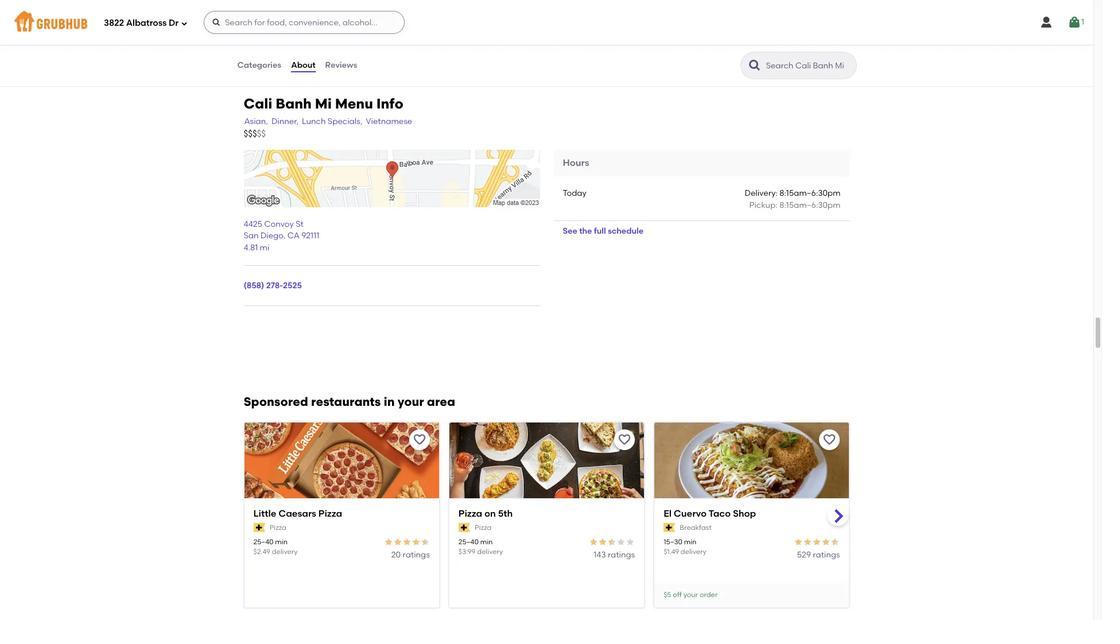 Task type: describe. For each thing, give the bounding box(es) containing it.
categories button
[[237, 45, 282, 86]]

vietnamese button
[[365, 115, 413, 128]]

the
[[579, 226, 592, 236]]

save this restaurant button for pizza on 5th
[[614, 429, 635, 450]]

$5
[[664, 591, 671, 599]]

pizza right the 'caesars'
[[319, 508, 342, 519]]

25–40 min $2.49 delivery
[[254, 538, 298, 556]]

5th
[[498, 508, 513, 519]]

reviews button
[[325, 45, 358, 86]]

delivery:
[[745, 189, 778, 198]]

min for caesars
[[275, 538, 288, 546]]

lunch specials, button
[[301, 115, 363, 128]]

reviews
[[325, 60, 357, 70]]

25–40 for little
[[254, 538, 274, 546]]

delivery for caesars
[[272, 548, 298, 556]]

cuervo
[[674, 508, 707, 519]]

sponsored restaurants in your area
[[244, 394, 455, 409]]

main navigation navigation
[[0, 0, 1094, 45]]

categories
[[237, 60, 281, 70]]

1 button
[[1068, 12, 1085, 33]]

cali banh mi menu info
[[244, 95, 403, 112]]

delivery for on
[[477, 548, 503, 556]]

1
[[1082, 17, 1085, 27]]

asian, dinner, lunch specials, vietnamese
[[244, 116, 412, 126]]

$2.49
[[254, 548, 270, 556]]

(858) 278-2525
[[244, 281, 302, 290]]

529 ratings
[[797, 550, 840, 560]]

4425
[[244, 219, 262, 229]]

15–30
[[664, 538, 683, 546]]

dinner,
[[272, 116, 299, 126]]

1 horizontal spatial your
[[684, 591, 698, 599]]

asian,
[[244, 116, 268, 126]]

banh
[[276, 95, 312, 112]]

save this restaurant image for pizza
[[413, 433, 427, 447]]

0 horizontal spatial svg image
[[212, 18, 221, 27]]

subscription pass image for el
[[664, 523, 675, 532]]

$1.49
[[664, 548, 679, 556]]

el
[[664, 508, 672, 519]]

save this restaurant image for 5th
[[618, 433, 632, 447]]

about button
[[291, 45, 316, 86]]

ratings for el cuervo taco shop
[[813, 550, 840, 560]]

pizza on 5th
[[459, 508, 513, 519]]

529
[[797, 550, 811, 560]]

Search Cali Banh Mi search field
[[765, 60, 853, 71]]

el cuervo taco shop logo image
[[655, 423, 849, 519]]

3822 albatross dr
[[104, 18, 179, 28]]

in
[[384, 394, 395, 409]]

15–30 min $1.49 delivery
[[664, 538, 707, 556]]

about
[[291, 60, 316, 70]]

restaurants
[[311, 394, 381, 409]]

san
[[244, 231, 259, 241]]

92111
[[302, 231, 319, 241]]

area
[[427, 394, 455, 409]]

taco
[[709, 508, 731, 519]]

save this restaurant button for little caesars pizza
[[409, 429, 430, 450]]

278-
[[266, 281, 283, 290]]

full
[[594, 226, 606, 236]]

little
[[254, 508, 276, 519]]

see
[[563, 226, 578, 236]]

pizza on 5th link
[[459, 508, 635, 521]]

today
[[563, 189, 587, 198]]

cali
[[244, 95, 272, 112]]

20 ratings
[[391, 550, 430, 560]]

,
[[284, 231, 286, 241]]

pickup: 8:15am–6:30pm
[[750, 200, 841, 210]]



Task type: vqa. For each thing, say whether or not it's contained in the screenshot.
Food is very good. I bought extra salsa which they forgot.'s 2023
no



Task type: locate. For each thing, give the bounding box(es) containing it.
delivery
[[272, 548, 298, 556], [477, 548, 503, 556], [681, 548, 707, 556]]

order
[[700, 591, 718, 599]]

save this restaurant button for el cuervo taco shop
[[820, 429, 840, 450]]

2 horizontal spatial min
[[684, 538, 697, 546]]

your right in
[[398, 394, 424, 409]]

25–40 inside 25–40 min $3.99 delivery
[[459, 538, 479, 546]]

2 horizontal spatial ratings
[[813, 550, 840, 560]]

search icon image
[[748, 59, 762, 72]]

(858) 278-2525 button
[[244, 280, 302, 292]]

3822
[[104, 18, 124, 28]]

delivery inside 25–40 min $3.99 delivery
[[477, 548, 503, 556]]

1 save this restaurant button from the left
[[409, 429, 430, 450]]

pizza down little
[[270, 523, 287, 531]]

25–40 min $3.99 delivery
[[459, 538, 503, 556]]

0 horizontal spatial save this restaurant button
[[409, 429, 430, 450]]

25–40 inside the 25–40 min $2.49 delivery
[[254, 538, 274, 546]]

svg image right dr
[[212, 18, 221, 27]]

0 horizontal spatial save this restaurant image
[[413, 433, 427, 447]]

pickup:
[[750, 200, 778, 210]]

mi
[[315, 95, 332, 112]]

pizza on 5th logo image
[[449, 423, 644, 519]]

menu
[[335, 95, 373, 112]]

1 horizontal spatial min
[[480, 538, 493, 546]]

delivery right $1.49
[[681, 548, 707, 556]]

sponsored
[[244, 394, 308, 409]]

delivery right $2.49
[[272, 548, 298, 556]]

1 horizontal spatial save this restaurant image
[[618, 433, 632, 447]]

20
[[391, 550, 401, 560]]

little caesars pizza
[[254, 508, 342, 519]]

off
[[673, 591, 682, 599]]

(858)
[[244, 281, 264, 290]]

8:15am–6:30pm
[[780, 189, 841, 198], [780, 200, 841, 210]]

subscription pass image down el
[[664, 523, 675, 532]]

star icon image
[[384, 537, 393, 547], [393, 537, 402, 547], [402, 537, 412, 547], [412, 537, 421, 547], [421, 537, 430, 547], [421, 537, 430, 547], [589, 537, 598, 547], [598, 537, 608, 547], [608, 537, 617, 547], [608, 537, 617, 547], [617, 537, 626, 547], [626, 537, 635, 547], [794, 537, 804, 547], [804, 537, 813, 547], [813, 537, 822, 547], [822, 537, 831, 547], [831, 537, 840, 547], [831, 537, 840, 547]]

vietnamese
[[366, 116, 412, 126]]

1 ratings from the left
[[403, 550, 430, 560]]

pizza
[[319, 508, 342, 519], [459, 508, 482, 519], [270, 523, 287, 531], [475, 523, 492, 531]]

0 horizontal spatial subscription pass image
[[254, 523, 265, 532]]

1 vertical spatial your
[[684, 591, 698, 599]]

2 delivery from the left
[[477, 548, 503, 556]]

ratings
[[403, 550, 430, 560], [608, 550, 635, 560], [813, 550, 840, 560]]

8:15am–6:30pm down the delivery: 8:15am–6:30pm
[[780, 200, 841, 210]]

0 horizontal spatial min
[[275, 538, 288, 546]]

save this restaurant image
[[413, 433, 427, 447], [618, 433, 632, 447]]

2 8:15am–6:30pm from the top
[[780, 200, 841, 210]]

0 horizontal spatial 25–40
[[254, 538, 274, 546]]

0 horizontal spatial your
[[398, 394, 424, 409]]

asian, button
[[244, 115, 269, 128]]

min down the 'caesars'
[[275, 538, 288, 546]]

lunch
[[302, 116, 326, 126]]

caesars
[[279, 508, 316, 519]]

1 horizontal spatial delivery
[[477, 548, 503, 556]]

dinner, button
[[271, 115, 299, 128]]

0 horizontal spatial delivery
[[272, 548, 298, 556]]

25–40
[[254, 538, 274, 546], [459, 538, 479, 546]]

your
[[398, 394, 424, 409], [684, 591, 698, 599]]

1 horizontal spatial 25–40
[[459, 538, 479, 546]]

on
[[485, 508, 496, 519]]

8:15am–6:30pm for delivery: 8:15am–6:30pm
[[780, 189, 841, 198]]

see the full schedule button
[[554, 221, 653, 242]]

4.81
[[244, 243, 258, 252]]

svg image inside the 1 button
[[1068, 16, 1082, 29]]

1 25–40 from the left
[[254, 538, 274, 546]]

el cuervo taco shop
[[664, 508, 756, 519]]

1 delivery from the left
[[272, 548, 298, 556]]

subscription pass image
[[459, 523, 470, 532]]

albatross
[[126, 18, 167, 28]]

3 ratings from the left
[[813, 550, 840, 560]]

2 ratings from the left
[[608, 550, 635, 560]]

min inside 15–30 min $1.49 delivery
[[684, 538, 697, 546]]

143
[[594, 550, 606, 560]]

Search for food, convenience, alcohol... search field
[[204, 11, 405, 34]]

8:15am–6:30pm for pickup: 8:15am–6:30pm
[[780, 200, 841, 210]]

delivery: 8:15am–6:30pm
[[745, 189, 841, 198]]

$$$$$
[[244, 129, 266, 139]]

subscription pass image
[[254, 523, 265, 532], [664, 523, 675, 532]]

2 horizontal spatial delivery
[[681, 548, 707, 556]]

25–40 for pizza
[[459, 538, 479, 546]]

info
[[377, 95, 403, 112]]

$$$
[[244, 129, 257, 139]]

dr
[[169, 18, 179, 28]]

1 8:15am–6:30pm from the top
[[780, 189, 841, 198]]

2525
[[283, 281, 302, 290]]

min down pizza on 5th on the left of the page
[[480, 538, 493, 546]]

subscription pass image for little
[[254, 523, 265, 532]]

ratings right 20
[[403, 550, 430, 560]]

ratings for pizza on 5th
[[608, 550, 635, 560]]

ca
[[288, 231, 300, 241]]

1 horizontal spatial subscription pass image
[[664, 523, 675, 532]]

0 vertical spatial your
[[398, 394, 424, 409]]

save this restaurant image
[[823, 433, 837, 447]]

svg image left the 1 button
[[1040, 16, 1054, 29]]

min inside the 25–40 min $2.49 delivery
[[275, 538, 288, 546]]

1 horizontal spatial svg image
[[1068, 16, 1082, 29]]

$5 off your order
[[664, 591, 718, 599]]

3 min from the left
[[684, 538, 697, 546]]

convoy
[[264, 219, 294, 229]]

pizza down pizza on 5th on the left of the page
[[475, 523, 492, 531]]

4425 convoy st san diego , ca 92111 4.81 mi
[[244, 219, 319, 252]]

1 horizontal spatial ratings
[[608, 550, 635, 560]]

2 horizontal spatial save this restaurant button
[[820, 429, 840, 450]]

1 horizontal spatial svg image
[[1040, 16, 1054, 29]]

delivery for cuervo
[[681, 548, 707, 556]]

diego
[[261, 231, 284, 241]]

hours
[[563, 157, 589, 168]]

min down breakfast
[[684, 538, 697, 546]]

1 subscription pass image from the left
[[254, 523, 265, 532]]

$3.99
[[459, 548, 476, 556]]

ratings for little caesars pizza
[[403, 550, 430, 560]]

min for cuervo
[[684, 538, 697, 546]]

svg image
[[1040, 16, 1054, 29], [212, 18, 221, 27]]

min
[[275, 538, 288, 546], [480, 538, 493, 546], [684, 538, 697, 546]]

delivery inside 15–30 min $1.49 delivery
[[681, 548, 707, 556]]

svg image
[[1068, 16, 1082, 29], [181, 20, 188, 27]]

see the full schedule
[[563, 226, 644, 236]]

breakfast
[[680, 523, 712, 531]]

1 vertical spatial 8:15am–6:30pm
[[780, 200, 841, 210]]

25–40 up $2.49
[[254, 538, 274, 546]]

0 horizontal spatial ratings
[[403, 550, 430, 560]]

8:15am–6:30pm up pickup: 8:15am–6:30pm at the right top of page
[[780, 189, 841, 198]]

delivery right $3.99
[[477, 548, 503, 556]]

3 delivery from the left
[[681, 548, 707, 556]]

delivery inside the 25–40 min $2.49 delivery
[[272, 548, 298, 556]]

pizza up subscription pass icon on the left
[[459, 508, 482, 519]]

2 subscription pass image from the left
[[664, 523, 675, 532]]

mi
[[260, 243, 270, 252]]

min inside 25–40 min $3.99 delivery
[[480, 538, 493, 546]]

1 min from the left
[[275, 538, 288, 546]]

subscription pass image down little
[[254, 523, 265, 532]]

2 save this restaurant button from the left
[[614, 429, 635, 450]]

143 ratings
[[594, 550, 635, 560]]

3 save this restaurant button from the left
[[820, 429, 840, 450]]

2 save this restaurant image from the left
[[618, 433, 632, 447]]

1 save this restaurant image from the left
[[413, 433, 427, 447]]

2 25–40 from the left
[[459, 538, 479, 546]]

2 min from the left
[[480, 538, 493, 546]]

little caesars pizza logo image
[[244, 423, 439, 519]]

0 horizontal spatial svg image
[[181, 20, 188, 27]]

schedule
[[608, 226, 644, 236]]

shop
[[733, 508, 756, 519]]

your right off
[[684, 591, 698, 599]]

specials,
[[328, 116, 362, 126]]

1 horizontal spatial save this restaurant button
[[614, 429, 635, 450]]

ratings right 143
[[608, 550, 635, 560]]

little caesars pizza link
[[254, 508, 430, 521]]

ratings right 529 at the right bottom
[[813, 550, 840, 560]]

st
[[296, 219, 304, 229]]

el cuervo taco shop link
[[664, 508, 840, 521]]

min for on
[[480, 538, 493, 546]]

save this restaurant button
[[409, 429, 430, 450], [614, 429, 635, 450], [820, 429, 840, 450]]

0 vertical spatial 8:15am–6:30pm
[[780, 189, 841, 198]]

25–40 up $3.99
[[459, 538, 479, 546]]



